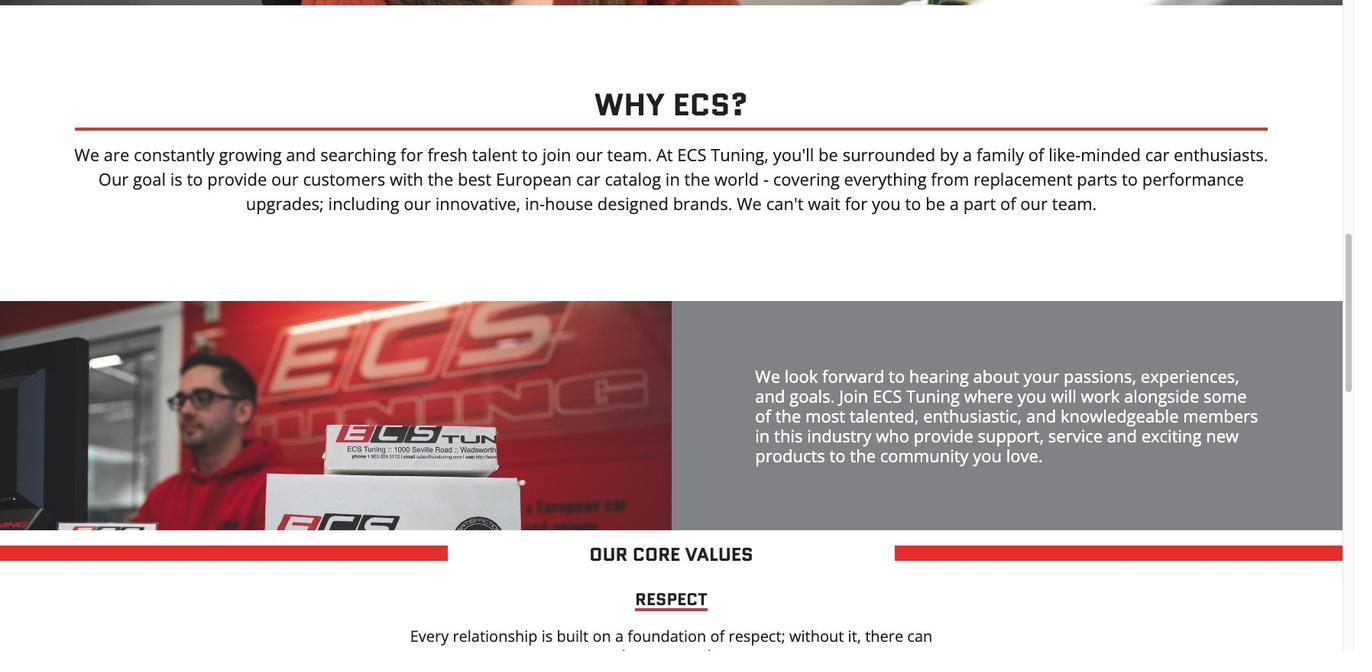 Task type: locate. For each thing, give the bounding box(es) containing it.
to
[[522, 143, 538, 166], [187, 167, 203, 190], [1123, 167, 1139, 190], [906, 192, 922, 214], [889, 365, 905, 388], [830, 444, 846, 467]]

community
[[881, 444, 969, 467]]

in
[[666, 167, 680, 190], [756, 424, 770, 447]]

2 vertical spatial you
[[974, 444, 1003, 467]]

a down 'from'
[[950, 192, 960, 214]]

innovative,
[[436, 192, 521, 214]]

of up replacement
[[1029, 143, 1045, 166]]

look
[[785, 365, 818, 388]]

can
[[908, 626, 933, 647]]

our
[[98, 167, 129, 190]]

1 horizontal spatial a
[[950, 192, 960, 214]]

of left this
[[756, 405, 772, 427]]

is down constantly
[[170, 167, 183, 190]]

you left will
[[1018, 385, 1047, 408]]

1 vertical spatial a
[[950, 192, 960, 214]]

0 vertical spatial we
[[74, 143, 99, 166]]

be left no
[[622, 646, 640, 651]]

we look forward to hearing about your passions, experiences, and             goals. join ecs tuning where you will work alongside some of the             most talented, enthusiastic, and knowledgeable members in this             industry who provide support, service and exciting new products to             the community you love.
[[756, 365, 1259, 467]]

0 horizontal spatial team.
[[608, 143, 652, 166]]

you'll
[[774, 143, 815, 166]]

0 vertical spatial a
[[963, 143, 973, 166]]

you left love.
[[974, 444, 1003, 467]]

are
[[104, 143, 129, 166]]

car up performance
[[1146, 143, 1170, 166]]

ecs right join
[[873, 385, 902, 408]]

provide inside we look forward to hearing about your passions, experiences, and             goals. join ecs tuning where you will work alongside some of the             most talented, enthusiastic, and knowledgeable members in this             industry who provide support, service and exciting new products to             the community you love.
[[914, 424, 974, 447]]

1 vertical spatial we
[[737, 192, 762, 214]]

1 vertical spatial provide
[[914, 424, 974, 447]]

0 horizontal spatial ecs
[[678, 143, 707, 166]]

we
[[74, 143, 99, 166], [737, 192, 762, 214], [756, 365, 781, 388]]

be inside every relationship is built on a foundation of respect; without it,             there can be no growth.
[[622, 646, 640, 651]]

we left are
[[74, 143, 99, 166]]

designed
[[598, 192, 669, 214]]

enthusiastic,
[[924, 405, 1023, 427]]

0 horizontal spatial a
[[615, 626, 624, 647]]

1 horizontal spatial provide
[[914, 424, 974, 447]]

we for we are constantly growing and searching for fresh talent to join our           team. at ecs tuning, you'll be surrounded by a family of like-minded           car enthusiasts. our goal is to provide our customers with the best           european car catalog in the world - covering everything from           replacement parts to performance upgrades; including our innovative,           in-house designed brands. we can't wait for you to be a part of our           team.
[[74, 143, 99, 166]]

1 horizontal spatial ecs
[[873, 385, 902, 408]]

1 vertical spatial team.
[[1053, 192, 1098, 214]]

in down at
[[666, 167, 680, 190]]

why
[[595, 82, 665, 127]]

the left most on the right bottom of the page
[[776, 405, 802, 427]]

to down most on the right bottom of the page
[[830, 444, 846, 467]]

the
[[428, 167, 454, 190], [685, 167, 711, 190], [776, 405, 802, 427], [851, 444, 876, 467]]

forward
[[823, 365, 885, 388]]

is left built
[[542, 626, 553, 647]]

is inside we are constantly growing and searching for fresh talent to join our           team. at ecs tuning, you'll be surrounded by a family of like-minded           car enthusiasts. our goal is to provide our customers with the best           european car catalog in the world - covering everything from           replacement parts to performance upgrades; including our innovative,           in-house designed brands. we can't wait for you to be a part of our           team.
[[170, 167, 183, 190]]

no
[[644, 646, 663, 651]]

team. up catalog
[[608, 143, 652, 166]]

ecs
[[678, 143, 707, 166], [873, 385, 902, 408]]

we left look
[[756, 365, 781, 388]]

the down fresh
[[428, 167, 454, 190]]

ecs inside we are constantly growing and searching for fresh talent to join our           team. at ecs tuning, you'll be surrounded by a family of like-minded           car enthusiasts. our goal is to provide our customers with the best           european car catalog in the world - covering everything from           replacement parts to performance upgrades; including our innovative,           in-house designed brands. we can't wait for you to be a part of our           team.
[[678, 143, 707, 166]]

and left the goals.
[[756, 385, 786, 408]]

performance
[[1143, 167, 1245, 190]]

industry
[[808, 424, 872, 447]]

customers
[[303, 167, 386, 190]]

of right part in the top right of the page
[[1001, 192, 1017, 214]]

1 horizontal spatial team.
[[1053, 192, 1098, 214]]

2 vertical spatial we
[[756, 365, 781, 388]]

0 horizontal spatial you
[[872, 192, 901, 214]]

for right wait
[[845, 192, 868, 214]]

a right by
[[963, 143, 973, 166]]

1 vertical spatial for
[[845, 192, 868, 214]]

service
[[1049, 424, 1103, 447]]

1 horizontal spatial is
[[542, 626, 553, 647]]

1 horizontal spatial for
[[845, 192, 868, 214]]

values
[[686, 541, 754, 568]]

wait
[[808, 192, 841, 214]]

for
[[401, 143, 423, 166], [845, 192, 868, 214]]

provide
[[207, 167, 267, 190], [914, 424, 974, 447]]

and inside we are constantly growing and searching for fresh talent to join our           team. at ecs tuning, you'll be surrounded by a family of like-minded           car enthusiasts. our goal is to provide our customers with the best           european car catalog in the world - covering everything from           replacement parts to performance upgrades; including our innovative,           in-house designed brands. we can't wait for you to be a part of our           team.
[[286, 143, 316, 166]]

by
[[940, 143, 959, 166]]

0 horizontal spatial in
[[666, 167, 680, 190]]

in left this
[[756, 424, 770, 447]]

1 vertical spatial car
[[577, 167, 601, 190]]

-
[[764, 167, 769, 190]]

growing
[[219, 143, 282, 166]]

surrounded
[[843, 143, 936, 166]]

1 vertical spatial ecs
[[873, 385, 902, 408]]

talent
[[472, 143, 518, 166]]

you
[[872, 192, 901, 214], [1018, 385, 1047, 408], [974, 444, 1003, 467]]

a
[[963, 143, 973, 166], [950, 192, 960, 214], [615, 626, 624, 647]]

products
[[756, 444, 826, 467]]

1 horizontal spatial you
[[974, 444, 1003, 467]]

car
[[1146, 143, 1170, 166], [577, 167, 601, 190]]

0 vertical spatial ecs
[[678, 143, 707, 166]]

is
[[170, 167, 183, 190], [542, 626, 553, 647]]

1 vertical spatial in
[[756, 424, 770, 447]]

talented,
[[850, 405, 920, 427]]

will
[[1052, 385, 1077, 408]]

0 horizontal spatial provide
[[207, 167, 267, 190]]

of left the respect;
[[711, 626, 725, 647]]

1 horizontal spatial be
[[819, 143, 839, 166]]

it,
[[848, 626, 862, 647]]

provide down growing
[[207, 167, 267, 190]]

we inside we look forward to hearing about your passions, experiences, and             goals. join ecs tuning where you will work alongside some of the             most talented, enthusiastic, and knowledgeable members in this             industry who provide support, service and exciting new products to             the community you love.
[[756, 365, 781, 388]]

this
[[775, 424, 803, 447]]

ecs right at
[[678, 143, 707, 166]]

2 vertical spatial be
[[622, 646, 640, 651]]

most
[[806, 405, 846, 427]]

0 horizontal spatial car
[[577, 167, 601, 190]]

can't
[[767, 192, 804, 214]]

provide down tuning
[[914, 424, 974, 447]]

on
[[593, 626, 612, 647]]

0 vertical spatial provide
[[207, 167, 267, 190]]

car up house
[[577, 167, 601, 190]]

and up customers on the top left
[[286, 143, 316, 166]]

join
[[543, 143, 572, 166]]

our core values
[[590, 541, 754, 568]]

0 vertical spatial car
[[1146, 143, 1170, 166]]

team.
[[608, 143, 652, 166], [1053, 192, 1098, 214]]

1 horizontal spatial in
[[756, 424, 770, 447]]

join
[[840, 385, 869, 408]]

love.
[[1007, 444, 1044, 467]]

constantly
[[134, 143, 215, 166]]

growth.
[[667, 646, 721, 651]]

be up covering
[[819, 143, 839, 166]]

upgrades;
[[246, 192, 324, 214]]

0 vertical spatial for
[[401, 143, 423, 166]]

we down world
[[737, 192, 762, 214]]

why ecs?
[[595, 82, 749, 127]]

fresh
[[428, 143, 468, 166]]

0 horizontal spatial is
[[170, 167, 183, 190]]

alongside
[[1125, 385, 1200, 408]]

of
[[1029, 143, 1045, 166], [1001, 192, 1017, 214], [756, 405, 772, 427], [711, 626, 725, 647]]

in inside we look forward to hearing about your passions, experiences, and             goals. join ecs tuning where you will work alongside some of the             most talented, enthusiastic, and knowledgeable members in this             industry who provide support, service and exciting new products to             the community you love.
[[756, 424, 770, 447]]

catalog
[[605, 167, 662, 190]]

0 vertical spatial in
[[666, 167, 680, 190]]

be down 'from'
[[926, 192, 946, 214]]

0 horizontal spatial be
[[622, 646, 640, 651]]

to down constantly
[[187, 167, 203, 190]]

2 vertical spatial a
[[615, 626, 624, 647]]

0 horizontal spatial for
[[401, 143, 423, 166]]

a right the on
[[615, 626, 624, 647]]

and
[[286, 143, 316, 166], [756, 385, 786, 408], [1027, 405, 1057, 427], [1108, 424, 1138, 447]]

core
[[633, 541, 681, 568]]

work
[[1082, 385, 1121, 408]]

0 vertical spatial team.
[[608, 143, 652, 166]]

team. down parts
[[1053, 192, 1098, 214]]

0 vertical spatial you
[[872, 192, 901, 214]]

in-
[[525, 192, 545, 214]]

you down everything
[[872, 192, 901, 214]]

everything
[[845, 167, 927, 190]]

0 vertical spatial is
[[170, 167, 183, 190]]

1 vertical spatial be
[[926, 192, 946, 214]]

our down with
[[404, 192, 431, 214]]

1 vertical spatial you
[[1018, 385, 1047, 408]]

0 vertical spatial be
[[819, 143, 839, 166]]

there
[[866, 626, 904, 647]]

1 vertical spatial is
[[542, 626, 553, 647]]

we for we look forward to hearing about your passions, experiences, and             goals. join ecs tuning where you will work alongside some of the             most talented, enthusiastic, and knowledgeable members in this             industry who provide support, service and exciting new products to             the community you love.
[[756, 365, 781, 388]]

for up with
[[401, 143, 423, 166]]

our
[[576, 143, 603, 166], [271, 167, 299, 190], [404, 192, 431, 214], [1021, 192, 1048, 214], [590, 541, 628, 568]]

our left 'core'
[[590, 541, 628, 568]]

without
[[790, 626, 844, 647]]

be
[[819, 143, 839, 166], [926, 192, 946, 214], [622, 646, 640, 651]]



Task type: describe. For each thing, give the bounding box(es) containing it.
and down your
[[1027, 405, 1057, 427]]

of inside we look forward to hearing about your passions, experiences, and             goals. join ecs tuning where you will work alongside some of the             most talented, enthusiastic, and knowledgeable members in this             industry who provide support, service and exciting new products to             the community you love.
[[756, 405, 772, 427]]

respect;
[[729, 626, 786, 647]]

ecs?
[[673, 82, 749, 127]]

hearing
[[910, 365, 970, 388]]

members
[[1184, 405, 1259, 427]]

in inside we are constantly growing and searching for fresh talent to join our           team. at ecs tuning, you'll be surrounded by a family of like-minded           car enthusiasts. our goal is to provide our customers with the best           european car catalog in the world - covering everything from           replacement parts to performance upgrades; including our innovative,           in-house designed brands. we can't wait for you to be a part of our           team.
[[666, 167, 680, 190]]

with
[[390, 167, 424, 190]]

minded
[[1081, 143, 1142, 166]]

parts
[[1078, 167, 1118, 190]]

covering
[[774, 167, 840, 190]]

support,
[[978, 424, 1045, 447]]

1 horizontal spatial car
[[1146, 143, 1170, 166]]

a inside every relationship is built on a foundation of respect; without it,             there can be no growth.
[[615, 626, 624, 647]]

2 horizontal spatial be
[[926, 192, 946, 214]]

brands.
[[673, 192, 733, 214]]

respect
[[636, 588, 708, 612]]

every relationship is built on a foundation of respect; without it,             there can be no growth.
[[410, 626, 933, 651]]

we are constantly growing and searching for fresh talent to join our           team. at ecs tuning, you'll be surrounded by a family of like-minded           car enthusiasts. our goal is to provide our customers with the best           european car catalog in the world - covering everything from           replacement parts to performance upgrades; including our innovative,           in-house designed brands. we can't wait for you to be a part of our           team.
[[74, 143, 1269, 214]]

experiences,
[[1142, 365, 1240, 388]]

tuning,
[[711, 143, 769, 166]]

like-
[[1049, 143, 1081, 166]]

who
[[876, 424, 910, 447]]

provide inside we are constantly growing and searching for fresh talent to join our           team. at ecs tuning, you'll be surrounded by a family of like-minded           car enthusiasts. our goal is to provide our customers with the best           european car catalog in the world - covering everything from           replacement parts to performance upgrades; including our innovative,           in-house designed brands. we can't wait for you to be a part of our           team.
[[207, 167, 267, 190]]

including
[[328, 192, 400, 214]]

some
[[1204, 385, 1248, 408]]

from
[[932, 167, 970, 190]]

part
[[964, 192, 997, 214]]

at
[[657, 143, 673, 166]]

family
[[977, 143, 1025, 166]]

you inside we are constantly growing and searching for fresh talent to join our           team. at ecs tuning, you'll be surrounded by a family of like-minded           car enthusiasts. our goal is to provide our customers with the best           european car catalog in the world - covering everything from           replacement parts to performance upgrades; including our innovative,           in-house designed brands. we can't wait for you to be a part of our           team.
[[872, 192, 901, 214]]

tuning
[[907, 385, 960, 408]]

our down replacement
[[1021, 192, 1048, 214]]

and down work
[[1108, 424, 1138, 447]]

our right the join
[[576, 143, 603, 166]]

foundation
[[628, 626, 707, 647]]

our up "upgrades;"
[[271, 167, 299, 190]]

ecs inside we look forward to hearing about your passions, experiences, and             goals. join ecs tuning where you will work alongside some of the             most talented, enthusiastic, and knowledgeable members in this             industry who provide support, service and exciting new products to             the community you love.
[[873, 385, 902, 408]]

where
[[965, 385, 1014, 408]]

2 horizontal spatial you
[[1018, 385, 1047, 408]]

goals.
[[790, 385, 835, 408]]

goal
[[133, 167, 166, 190]]

the left 'who'
[[851, 444, 876, 467]]

enthusiasts.
[[1175, 143, 1269, 166]]

house
[[545, 192, 593, 214]]

searching
[[321, 143, 396, 166]]

of inside every relationship is built on a foundation of respect; without it,             there can be no growth.
[[711, 626, 725, 647]]

to left tuning
[[889, 365, 905, 388]]

european
[[496, 167, 572, 190]]

built
[[557, 626, 589, 647]]

your
[[1024, 365, 1060, 388]]

best
[[458, 167, 492, 190]]

to up european
[[522, 143, 538, 166]]

exciting
[[1142, 424, 1202, 447]]

passions,
[[1064, 365, 1137, 388]]

replacement
[[974, 167, 1073, 190]]

is inside every relationship is built on a foundation of respect; without it,             there can be no growth.
[[542, 626, 553, 647]]

to down minded
[[1123, 167, 1139, 190]]

world
[[715, 167, 760, 190]]

to down everything
[[906, 192, 922, 214]]

knowledgeable
[[1061, 405, 1179, 427]]

about
[[974, 365, 1020, 388]]

the up 'brands.'
[[685, 167, 711, 190]]

every
[[410, 626, 449, 647]]

relationship
[[453, 626, 538, 647]]

new
[[1207, 424, 1240, 447]]

2 horizontal spatial a
[[963, 143, 973, 166]]



Task type: vqa. For each thing, say whether or not it's contained in the screenshot.
middle Delete image
no



